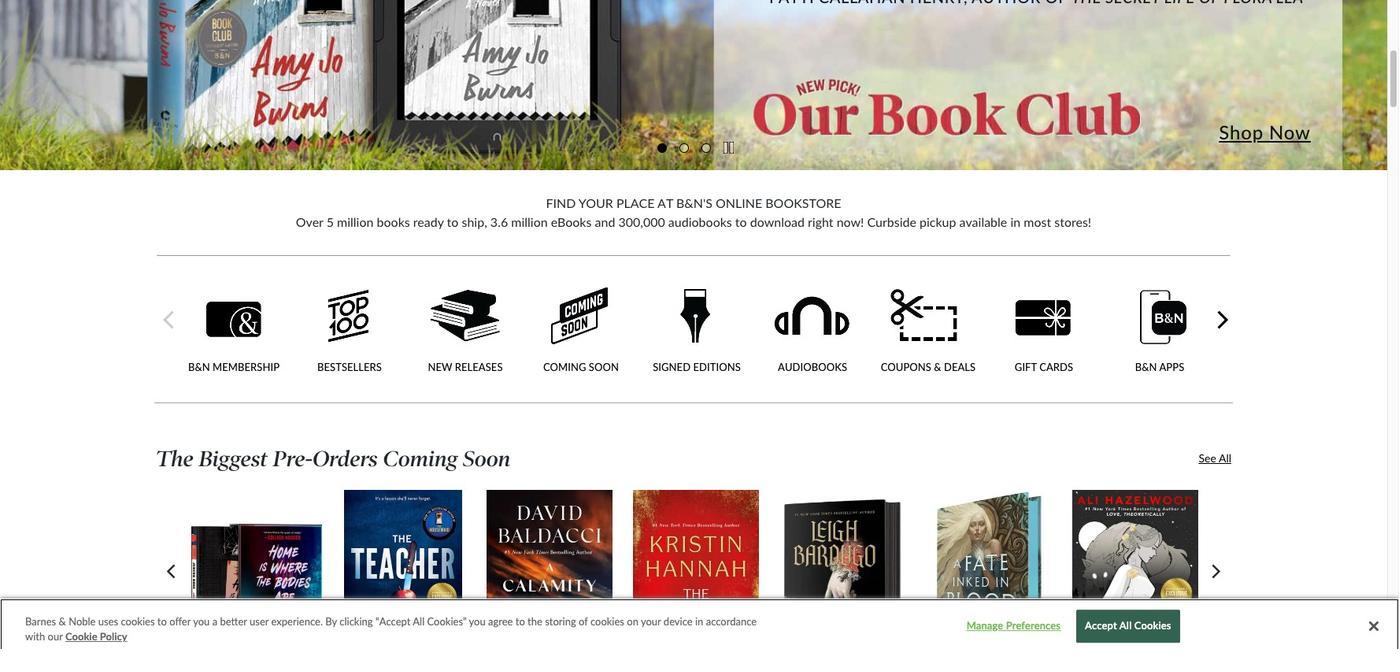 Task type: locate. For each thing, give the bounding box(es) containing it.
agree
[[488, 614, 513, 627]]

2 you from the left
[[469, 614, 486, 627]]

to
[[447, 214, 459, 229], [736, 214, 747, 229], [157, 614, 167, 627], [516, 614, 525, 627]]

2
[[681, 141, 688, 154]]

on
[[627, 614, 639, 627]]

in most stores!
[[1011, 214, 1092, 229]]

bestsellers
[[317, 360, 382, 373]]

1 horizontal spatial cookies
[[591, 614, 625, 627]]

title: the teacher (b&n exclusive edition), author: freida mcfadden image
[[343, 489, 463, 649]]

1 b&n from the left
[[188, 360, 210, 373]]

policy
[[100, 630, 127, 642]]

new releases link
[[408, 283, 523, 374]]

b&n membership link
[[176, 283, 292, 374]]

gift cards
[[1015, 360, 1074, 373]]

pre-
[[273, 446, 312, 472]]

cookie policy link
[[65, 629, 127, 644]]

at
[[658, 196, 673, 211]]

membership
[[213, 360, 280, 373]]

to left download
[[736, 214, 747, 229]]

1 horizontal spatial all
[[1120, 618, 1132, 631]]

shop now link
[[0, 0, 1388, 170]]

to left the ship, at the top left of the page
[[447, 214, 459, 229]]

title: the familiar, author: leigh bardugo image
[[776, 491, 909, 649]]

with
[[25, 630, 45, 642]]

title: a calamity of souls (signed book), author: david baldacci image
[[486, 489, 613, 649]]

ship,
[[462, 214, 487, 229]]

0 horizontal spatial all
[[413, 614, 425, 627]]

barnes & noble uses cookies to offer you a better user experience. by clicking "accept all cookies" you agree to the storing of cookies on your device in accordance with our
[[25, 614, 757, 642]]

2 b&n from the left
[[1136, 360, 1157, 373]]

3 button
[[702, 141, 711, 154]]

you
[[193, 614, 210, 627], [469, 614, 486, 627]]

all right "accept
[[413, 614, 425, 627]]

b&n
[[188, 360, 210, 373], [1136, 360, 1157, 373]]

to left the at bottom left
[[516, 614, 525, 627]]

device
[[664, 614, 693, 627]]

in
[[695, 614, 704, 627]]

b&n membership
[[188, 360, 280, 373]]

cookies
[[121, 614, 155, 627], [591, 614, 625, 627]]

b&n left membership at the left
[[188, 360, 210, 373]]

1 horizontal spatial million
[[511, 214, 548, 229]]

0 horizontal spatial you
[[193, 614, 210, 627]]

1 you from the left
[[193, 614, 210, 627]]

audiobooks
[[669, 214, 732, 229]]

1 horizontal spatial b&n
[[1136, 360, 1157, 373]]

shop
[[1219, 121, 1264, 144]]

menu
[[167, 489, 1221, 649]]

find
[[546, 196, 576, 211]]

&
[[59, 614, 66, 627]]

all inside barnes & noble uses cookies to offer you a better user experience. by clicking "accept all cookies" you agree to the storing of cookies on your device in accordance with our
[[413, 614, 425, 627]]

million right the 3.6
[[511, 214, 548, 229]]

2 cookies from the left
[[591, 614, 625, 627]]

cookie
[[65, 630, 97, 642]]

offer
[[169, 614, 191, 627]]

million right 5
[[337, 214, 374, 229]]

0 horizontal spatial b&n
[[188, 360, 210, 373]]

right
[[808, 214, 834, 229]]

all right the accept
[[1120, 618, 1132, 631]]

cookies right of
[[591, 614, 625, 627]]

1 million from the left
[[337, 214, 374, 229]]

1 horizontal spatial you
[[469, 614, 486, 627]]

see all
[[1199, 451, 1232, 465]]

b&n for b&n membership
[[188, 360, 210, 373]]

manage
[[967, 618, 1004, 631]]

storing
[[545, 614, 576, 627]]

you left agree
[[469, 614, 486, 627]]

you left a
[[193, 614, 210, 627]]

300,000
[[619, 214, 665, 229]]

barnes
[[25, 614, 56, 627]]

b&n left apps
[[1136, 360, 1157, 373]]

2 horizontal spatial all
[[1219, 451, 1232, 465]]

all right see
[[1219, 451, 1232, 465]]

all inside button
[[1120, 618, 1132, 631]]

0 horizontal spatial million
[[337, 214, 374, 229]]

new
[[428, 360, 452, 373]]

the
[[528, 614, 543, 627]]

experience.
[[271, 614, 323, 627]]

b&n's
[[677, 196, 713, 211]]

title: a fate inked in blood: book one of the saga of the unfated, author: danielle l. jensen image
[[926, 489, 1053, 649]]

cookies"
[[427, 614, 467, 627]]

million
[[337, 214, 374, 229], [511, 214, 548, 229]]

the
[[156, 446, 193, 472]]

a
[[212, 614, 217, 627]]

cookies up policy
[[121, 614, 155, 627]]

all for see all
[[1219, 451, 1232, 465]]

new releases
[[428, 360, 503, 373]]

manage preferences button
[[965, 609, 1063, 641]]

manage preferences
[[967, 618, 1061, 631]]

your
[[641, 614, 661, 627]]

2 million from the left
[[511, 214, 548, 229]]

see all link
[[1017, 451, 1232, 465]]

0 horizontal spatial cookies
[[121, 614, 155, 627]]

place
[[617, 196, 655, 211]]

over
[[296, 214, 323, 229]]

cards
[[1040, 360, 1074, 373]]



Task type: vqa. For each thing, say whether or not it's contained in the screenshot.
Classics
no



Task type: describe. For each thing, give the bounding box(es) containing it.
online bookstore
[[716, 196, 842, 211]]

coupons & deals
[[881, 360, 976, 373]]

uses
[[98, 614, 118, 627]]

5
[[327, 214, 334, 229]]

1 cookies from the left
[[121, 614, 155, 627]]

2 button
[[680, 141, 689, 154]]

gift cards link
[[987, 283, 1102, 374]]

download
[[750, 214, 805, 229]]

signed editions link
[[639, 283, 755, 374]]

title: home is where the bodies are (b&n exclusive edition), author: jeneva rose image
[[190, 523, 323, 649]]

accept all cookies button
[[1077, 609, 1180, 641]]

apps
[[1160, 360, 1185, 373]]

coming
[[383, 446, 458, 472]]

accept all cookies
[[1085, 618, 1172, 631]]

audiobooks link
[[755, 283, 871, 374]]

3.6
[[491, 214, 508, 229]]

title: bride (b&n exclusive edition), author: ali hazelwood image
[[1072, 489, 1200, 649]]

preferences
[[1006, 618, 1061, 631]]

b&n apps
[[1136, 360, 1185, 373]]

accordance
[[706, 614, 757, 627]]

all for accept all cookies
[[1120, 618, 1132, 631]]

now!
[[837, 214, 864, 229]]

by
[[326, 614, 337, 627]]

title: the women: a novel, author: kristin hannah image
[[632, 489, 760, 649]]

our
[[48, 630, 63, 642]]

cookies
[[1135, 618, 1172, 631]]

shop now
[[1219, 121, 1311, 144]]

"accept
[[376, 614, 411, 627]]

your
[[579, 196, 613, 211]]

1
[[659, 141, 666, 154]]

accept
[[1085, 618, 1118, 631]]

better
[[220, 614, 247, 627]]

to left offer
[[157, 614, 167, 627]]

gift
[[1015, 360, 1037, 373]]

cookie policy
[[65, 630, 127, 642]]

privacy alert dialog
[[0, 598, 1400, 649]]

of
[[579, 614, 588, 627]]

clicking
[[340, 614, 373, 627]]

the biggest pre-orders coming soon
[[156, 446, 511, 472]]

find your place at b&n's online bookstore over 5 million books ready to ship, 3.6 million ebooks and 300,000 audiobooks to download right now! curbside pickup available in most stores!
[[296, 196, 1092, 229]]

b&n apps link
[[1102, 283, 1218, 374]]

ready
[[413, 214, 444, 229]]

ebooks
[[551, 214, 592, 229]]

user
[[250, 614, 269, 627]]

soon
[[463, 446, 511, 472]]

coming soon
[[544, 360, 619, 373]]

now
[[1270, 121, 1311, 144]]

noble
[[69, 614, 96, 627]]

see
[[1199, 451, 1217, 465]]

biggest
[[199, 446, 268, 472]]

available
[[960, 214, 1008, 229]]

and
[[595, 214, 615, 229]]

signed editions
[[653, 360, 741, 373]]

orders
[[312, 446, 378, 472]]

coming soon link
[[523, 283, 639, 374]]

audiobooks
[[778, 360, 848, 373]]

1 button
[[658, 141, 667, 154]]

b&n for b&n apps
[[1136, 360, 1157, 373]]

3
[[703, 141, 710, 154]]

books
[[377, 214, 410, 229]]

curbside pickup
[[868, 214, 957, 229]]

bestsellers link
[[292, 283, 408, 374]]

coupons & deals link
[[871, 283, 987, 374]]



